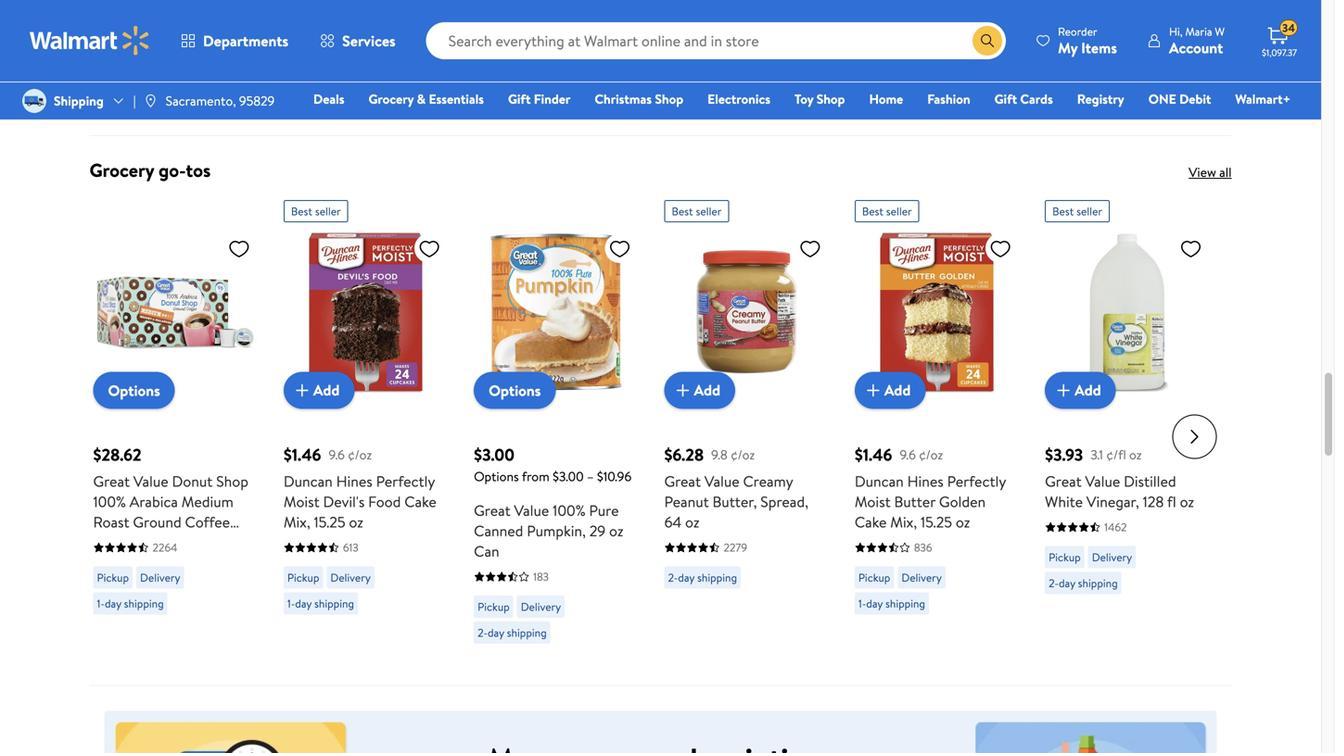 Task type: vqa. For each thing, say whether or not it's contained in the screenshot.
Thanksgiving
no



Task type: locate. For each thing, give the bounding box(es) containing it.
1 add button from the left
[[284, 372, 355, 409]]

value down the from
[[514, 501, 549, 521]]

add button
[[284, 372, 355, 409], [664, 372, 735, 409], [855, 372, 926, 409], [1045, 372, 1116, 409]]

1 9.6 from the left
[[329, 446, 345, 464]]

day
[[105, 25, 121, 40], [488, 25, 504, 40], [295, 41, 312, 57], [678, 570, 695, 586], [1059, 576, 1075, 591], [105, 596, 121, 612], [295, 596, 312, 612], [866, 596, 883, 612], [488, 625, 504, 641]]

deals link
[[305, 89, 353, 109]]

15.25
[[314, 512, 345, 533], [921, 512, 952, 533]]

4 best from the left
[[1053, 204, 1074, 219]]

cake left butter
[[855, 512, 887, 533]]

$1.46
[[284, 444, 321, 467], [855, 444, 892, 467]]

add button for duncan hines perfectly moist butter golden cake mix, 15.25 oz
[[855, 372, 926, 409]]

oz inside great value 100% pure canned pumpkin, 29 oz can
[[609, 521, 624, 541]]

hines inside $1.46 9.6 ¢/oz duncan hines perfectly moist butter golden cake mix, 15.25 oz
[[907, 471, 944, 492]]

shipping down the 613
[[314, 596, 354, 612]]

4 best seller from the left
[[1053, 204, 1102, 219]]

2 best from the left
[[672, 204, 693, 219]]

2-day shipping
[[478, 25, 547, 40], [668, 570, 737, 586], [1049, 576, 1118, 591], [478, 625, 547, 641]]

best seller for duncan hines perfectly moist butter golden cake mix, 15.25 oz
[[862, 204, 912, 219]]

product group
[[664, 0, 829, 128], [855, 0, 1019, 128], [1045, 0, 1210, 128], [93, 193, 258, 678], [284, 193, 448, 678], [474, 193, 638, 678], [664, 193, 829, 678], [855, 193, 1019, 678], [1045, 193, 1210, 678]]

spread,
[[761, 492, 808, 512]]

options link
[[93, 372, 175, 409], [474, 372, 556, 409]]

0 horizontal spatial $3.00
[[474, 444, 515, 467]]

2 mix, from the left
[[890, 512, 917, 533]]

¢/oz inside $6.28 9.8 ¢/oz great value creamy peanut butter, spread, 64 oz
[[731, 446, 755, 464]]

2-day shipping up gift finder
[[478, 25, 547, 40]]

great value donut shop 100% arabica medium roast ground coffee pods, 96 ct image
[[93, 230, 258, 394]]

registry link
[[1069, 89, 1133, 109]]

grocery left go-
[[89, 157, 154, 183]]

debit
[[1180, 90, 1211, 108]]

product group containing $6.28
[[664, 193, 829, 678]]

moist inside $1.46 9.6 ¢/oz duncan hines perfectly moist butter golden cake mix, 15.25 oz
[[855, 492, 891, 512]]

oz up the 613
[[349, 512, 363, 533]]

view
[[1189, 163, 1216, 181]]

options link for $28.62
[[93, 372, 175, 409]]

grocery left "&"
[[369, 90, 414, 108]]

1-day shipping up |
[[97, 25, 164, 40]]

3 best from the left
[[862, 204, 884, 219]]

1 horizontal spatial duncan
[[855, 471, 904, 492]]

1 duncan from the left
[[284, 471, 333, 492]]

0 horizontal spatial options link
[[93, 372, 175, 409]]

grocery & essentials
[[369, 90, 484, 108]]

1 vertical spatial grocery
[[89, 157, 154, 183]]

100% up pods,
[[93, 492, 126, 512]]

duncan for devil's
[[284, 471, 333, 492]]

pure
[[589, 501, 619, 521]]

moist left devil's at the left of page
[[284, 492, 320, 512]]

add to favorites list, duncan hines perfectly moist devil's food cake mix, 15.25 oz image
[[418, 237, 441, 261]]

one debit link
[[1140, 89, 1220, 109]]

options inside $3.00 options from $3.00 – $10.96
[[474, 468, 519, 486]]

2 horizontal spatial shop
[[817, 90, 845, 108]]

1 $1.46 from the left
[[284, 444, 321, 467]]

3 ¢/oz from the left
[[919, 446, 943, 464]]

9.6 inside $1.46 9.6 ¢/oz duncan hines perfectly moist devil's food cake mix, 15.25 oz
[[329, 446, 345, 464]]

4 add button from the left
[[1045, 372, 1116, 409]]

gift left 'cards' on the top right of the page
[[995, 90, 1017, 108]]

1 horizontal spatial gift
[[995, 90, 1017, 108]]

2 seller from the left
[[696, 204, 722, 219]]

gift
[[508, 90, 531, 108], [995, 90, 1017, 108]]

cake
[[404, 492, 437, 512], [855, 512, 887, 533]]

0 horizontal spatial mix,
[[284, 512, 310, 533]]

mix, for devil's
[[284, 512, 310, 533]]

great down $6.28 on the bottom of the page
[[664, 471, 701, 492]]

reorder
[[1058, 24, 1097, 39]]

perfectly inside $1.46 9.6 ¢/oz duncan hines perfectly moist butter golden cake mix, 15.25 oz
[[947, 471, 1006, 492]]

0 vertical spatial grocery
[[369, 90, 414, 108]]

¢/oz up devil's at the left of page
[[348, 446, 372, 464]]

1 horizontal spatial 100%
[[553, 501, 586, 521]]

donut
[[172, 471, 213, 492]]

100% inside $28.62 great value donut shop 100% arabica medium roast ground coffee pods, 96 ct
[[93, 492, 126, 512]]

$1.46 inside $1.46 9.6 ¢/oz duncan hines perfectly moist devil's food cake mix, 15.25 oz
[[284, 444, 321, 467]]

2 add from the left
[[694, 380, 721, 401]]

add for duncan hines perfectly moist devil's food cake mix, 15.25 oz
[[313, 380, 340, 401]]

1 horizontal spatial 9.6
[[900, 446, 916, 464]]

1 horizontal spatial 15.25
[[921, 512, 952, 533]]

add for great value creamy peanut butter, spread, 64 oz
[[694, 380, 721, 401]]

1 horizontal spatial options link
[[474, 372, 556, 409]]

value up ground
[[133, 471, 168, 492]]

$3.00 options from $3.00 – $10.96
[[474, 444, 632, 486]]

go-
[[159, 157, 186, 183]]

2 horizontal spatial add to cart image
[[1053, 380, 1075, 402]]

15.25 up 836
[[921, 512, 952, 533]]

shipping
[[124, 25, 164, 40], [507, 25, 547, 40], [314, 41, 354, 57], [697, 570, 737, 586], [1078, 576, 1118, 591], [124, 596, 164, 612], [314, 596, 354, 612], [885, 596, 925, 612], [507, 625, 547, 641]]

2- down white
[[1049, 576, 1059, 591]]

1 seller from the left
[[315, 204, 341, 219]]

great up can
[[474, 501, 511, 521]]

options left the from
[[474, 468, 519, 486]]

9.6 for butter
[[900, 446, 916, 464]]

shop
[[655, 90, 683, 108], [817, 90, 845, 108], [216, 471, 248, 492]]

1 add to cart image from the left
[[291, 380, 313, 402]]

1 moist from the left
[[284, 492, 320, 512]]

grocery & essentials link
[[360, 89, 492, 109]]

2 hines from the left
[[907, 471, 944, 492]]

best for duncan hines perfectly moist butter golden cake mix, 15.25 oz
[[862, 204, 884, 219]]

shipping up gift finder
[[507, 25, 547, 40]]

0 horizontal spatial perfectly
[[376, 471, 435, 492]]

3 best seller from the left
[[862, 204, 912, 219]]

2279
[[724, 540, 747, 556]]

2-
[[478, 25, 488, 40], [668, 570, 678, 586], [1049, 576, 1059, 591], [478, 625, 488, 641]]

cake right "food"
[[404, 492, 437, 512]]

oz right butter
[[956, 512, 970, 533]]

cake inside $1.46 9.6 ¢/oz duncan hines perfectly moist devil's food cake mix, 15.25 oz
[[404, 492, 437, 512]]

delivery
[[330, 15, 371, 31], [1092, 550, 1132, 565], [140, 570, 180, 586], [330, 570, 371, 586], [902, 570, 942, 586], [521, 599, 561, 615]]

seller for great value creamy peanut butter, spread, 64 oz
[[696, 204, 722, 219]]

$28.62 great value donut shop 100% arabica medium roast ground coffee pods, 96 ct
[[93, 444, 248, 553]]

shop right the donut
[[216, 471, 248, 492]]

delivery up services
[[330, 15, 371, 31]]

duncan left golden
[[855, 471, 904, 492]]

value
[[133, 471, 168, 492], [705, 471, 740, 492], [1085, 471, 1120, 492], [514, 501, 549, 521]]

departments
[[203, 31, 288, 51]]

¢/oz inside $1.46 9.6 ¢/oz duncan hines perfectly moist devil's food cake mix, 15.25 oz
[[348, 446, 372, 464]]

golden
[[939, 492, 986, 512]]

great inside great value 100% pure canned pumpkin, 29 oz can
[[474, 501, 511, 521]]

shipping down 2264
[[124, 596, 164, 612]]

2 options link from the left
[[474, 372, 556, 409]]

options link up $3.00 options from $3.00 – $10.96
[[474, 372, 556, 409]]

1 best from the left
[[291, 204, 312, 219]]

add to favorites list, great value creamy peanut butter, spread, 64 oz image
[[799, 237, 821, 261]]

1 horizontal spatial shop
[[655, 90, 683, 108]]

walmart image
[[30, 26, 150, 56]]

shop inside christmas shop link
[[655, 90, 683, 108]]

cake inside $1.46 9.6 ¢/oz duncan hines perfectly moist butter golden cake mix, 15.25 oz
[[855, 512, 887, 533]]

duncan inside $1.46 9.6 ¢/oz duncan hines perfectly moist butter golden cake mix, 15.25 oz
[[855, 471, 904, 492]]

pickup
[[287, 15, 319, 31], [1049, 550, 1081, 565], [97, 570, 129, 586], [287, 570, 319, 586], [858, 570, 890, 586], [478, 599, 510, 615]]

view all
[[1189, 163, 1232, 181]]

1 horizontal spatial mix,
[[890, 512, 917, 533]]

1 options link from the left
[[93, 372, 175, 409]]

2 duncan from the left
[[855, 471, 904, 492]]

great inside $28.62 great value donut shop 100% arabica medium roast ground coffee pods, 96 ct
[[93, 471, 130, 492]]

add to cart image
[[862, 380, 884, 402]]

2 $1.46 from the left
[[855, 444, 892, 467]]

options up $28.62 on the left bottom of page
[[108, 380, 160, 401]]

15.25 inside $1.46 9.6 ¢/oz duncan hines perfectly moist butter golden cake mix, 15.25 oz
[[921, 512, 952, 533]]

great value 100% pure canned pumpkin, 29 oz can
[[474, 501, 624, 562]]

0 horizontal spatial 15.25
[[314, 512, 345, 533]]

mix, left devil's at the left of page
[[284, 512, 310, 533]]

add button for great value creamy peanut butter, spread, 64 oz
[[664, 372, 735, 409]]

moist
[[284, 492, 320, 512], [855, 492, 891, 512]]

hines up 836
[[907, 471, 944, 492]]

3 add from the left
[[884, 380, 911, 401]]

delivery down 1462
[[1092, 550, 1132, 565]]

1 add from the left
[[313, 380, 340, 401]]

2 15.25 from the left
[[921, 512, 952, 533]]

hines up the 613
[[336, 471, 373, 492]]

value inside great value 100% pure canned pumpkin, 29 oz can
[[514, 501, 549, 521]]

moist left butter
[[855, 492, 891, 512]]

grocery
[[369, 90, 414, 108], [89, 157, 154, 183]]

shop right toy
[[817, 90, 845, 108]]

$3.00 up canned
[[474, 444, 515, 467]]

0 horizontal spatial gift
[[508, 90, 531, 108]]

9.6 up butter
[[900, 446, 916, 464]]

2 perfectly from the left
[[947, 471, 1006, 492]]

100%
[[93, 492, 126, 512], [553, 501, 586, 521]]

¢/oz up butter
[[919, 446, 943, 464]]

shipping down 836
[[885, 596, 925, 612]]

2 ¢/oz from the left
[[731, 446, 755, 464]]

shipping
[[54, 92, 104, 110]]

perfectly
[[376, 471, 435, 492], [947, 471, 1006, 492]]

duncan left "food"
[[284, 471, 333, 492]]

0 horizontal spatial cake
[[404, 492, 437, 512]]

2-day shipping down 1462
[[1049, 576, 1118, 591]]

0 horizontal spatial grocery
[[89, 157, 154, 183]]

delivery down 836
[[902, 570, 942, 586]]

1 horizontal spatial ¢/oz
[[731, 446, 755, 464]]

perfectly for food
[[376, 471, 435, 492]]

perfectly right devil's at the left of page
[[376, 471, 435, 492]]

2 add button from the left
[[664, 372, 735, 409]]

add to cart image for $6.28
[[672, 380, 694, 402]]

best seller for duncan hines perfectly moist devil's food cake mix, 15.25 oz
[[291, 204, 341, 219]]

mix, up 836
[[890, 512, 917, 533]]

duncan hines perfectly moist devil's food cake mix, 15.25 oz image
[[284, 230, 448, 394]]

 image
[[22, 89, 46, 113]]

34
[[1282, 20, 1295, 36]]

0 horizontal spatial $1.46
[[284, 444, 321, 467]]

1 horizontal spatial $1.46
[[855, 444, 892, 467]]

¢/oz for butter
[[919, 446, 943, 464]]

toy
[[795, 90, 814, 108]]

duncan
[[284, 471, 333, 492], [855, 471, 904, 492]]

1 15.25 from the left
[[314, 512, 345, 533]]

shop right christmas
[[655, 90, 683, 108]]

seller for duncan hines perfectly moist butter golden cake mix, 15.25 oz
[[886, 204, 912, 219]]

value inside $6.28 9.8 ¢/oz great value creamy peanut butter, spread, 64 oz
[[705, 471, 740, 492]]

$3.00
[[474, 444, 515, 467], [553, 468, 584, 486]]

2 moist from the left
[[855, 492, 891, 512]]

white
[[1045, 492, 1083, 512]]

hi, maria w account
[[1169, 24, 1225, 58]]

oz right 29
[[609, 521, 624, 541]]

1 horizontal spatial grocery
[[369, 90, 414, 108]]

1 horizontal spatial cake
[[855, 512, 887, 533]]

home link
[[861, 89, 912, 109]]

1 horizontal spatial perfectly
[[947, 471, 1006, 492]]

0 horizontal spatial hines
[[336, 471, 373, 492]]

2 9.6 from the left
[[900, 446, 916, 464]]

9.6 inside $1.46 9.6 ¢/oz duncan hines perfectly moist butter golden cake mix, 15.25 oz
[[900, 446, 916, 464]]

add for duncan hines perfectly moist butter golden cake mix, 15.25 oz
[[884, 380, 911, 401]]

duncan inside $1.46 9.6 ¢/oz duncan hines perfectly moist devil's food cake mix, 15.25 oz
[[284, 471, 333, 492]]

deals
[[313, 90, 344, 108]]

seller for duncan hines perfectly moist devil's food cake mix, 15.25 oz
[[315, 204, 341, 219]]

3 add button from the left
[[855, 372, 926, 409]]

christmas
[[595, 90, 652, 108]]

value inside $28.62 great value donut shop 100% arabica medium roast ground coffee pods, 96 ct
[[133, 471, 168, 492]]

maria
[[1185, 24, 1212, 39]]

9.6 for devil's
[[329, 446, 345, 464]]

electronics link
[[699, 89, 779, 109]]

0 horizontal spatial 100%
[[93, 492, 126, 512]]

christmas shop link
[[586, 89, 692, 109]]

value down the 9.8
[[705, 471, 740, 492]]

add to favorites list, duncan hines perfectly moist butter golden cake mix, 15.25 oz image
[[989, 237, 1012, 261]]

moist inside $1.46 9.6 ¢/oz duncan hines perfectly moist devil's food cake mix, 15.25 oz
[[284, 492, 320, 512]]

 image
[[143, 94, 158, 108]]

9.6 up devil's at the left of page
[[329, 446, 345, 464]]

mix,
[[284, 512, 310, 533], [890, 512, 917, 533]]

0 horizontal spatial ¢/oz
[[348, 446, 372, 464]]

2- down can
[[478, 625, 488, 641]]

|
[[133, 92, 136, 110]]

1 horizontal spatial $3.00
[[553, 468, 584, 486]]

perfectly inside $1.46 9.6 ¢/oz duncan hines perfectly moist devil's food cake mix, 15.25 oz
[[376, 471, 435, 492]]

food
[[368, 492, 401, 512]]

shop inside $28.62 great value donut shop 100% arabica medium roast ground coffee pods, 96 ct
[[216, 471, 248, 492]]

hines inside $1.46 9.6 ¢/oz duncan hines perfectly moist devil's food cake mix, 15.25 oz
[[336, 471, 373, 492]]

4 seller from the left
[[1077, 204, 1102, 219]]

1-
[[97, 25, 105, 40], [287, 41, 295, 57], [97, 596, 105, 612], [287, 596, 295, 612], [858, 596, 866, 612]]

roast
[[93, 512, 129, 533]]

0 horizontal spatial add to cart image
[[291, 380, 313, 402]]

1 hines from the left
[[336, 471, 373, 492]]

mix, inside $1.46 9.6 ¢/oz duncan hines perfectly moist devil's food cake mix, 15.25 oz
[[284, 512, 310, 533]]

2 add to cart image from the left
[[672, 380, 694, 402]]

1 horizontal spatial hines
[[907, 471, 944, 492]]

add to cart image
[[291, 380, 313, 402], [672, 380, 694, 402], [1053, 380, 1075, 402]]

15.25 up the 613
[[314, 512, 345, 533]]

1 horizontal spatial moist
[[855, 492, 891, 512]]

$3.93
[[1045, 444, 1083, 467]]

shop for toy shop
[[817, 90, 845, 108]]

1 mix, from the left
[[284, 512, 310, 533]]

mix, inside $1.46 9.6 ¢/oz duncan hines perfectly moist butter golden cake mix, 15.25 oz
[[890, 512, 917, 533]]

1 horizontal spatial add to cart image
[[672, 380, 694, 402]]

0 horizontal spatial duncan
[[284, 471, 333, 492]]

options link up $28.62 on the left bottom of page
[[93, 372, 175, 409]]

1 gift from the left
[[508, 90, 531, 108]]

2 horizontal spatial ¢/oz
[[919, 446, 943, 464]]

moist for butter
[[855, 492, 891, 512]]

$1.46 inside $1.46 9.6 ¢/oz duncan hines perfectly moist butter golden cake mix, 15.25 oz
[[855, 444, 892, 467]]

grocery for grocery go-tos
[[89, 157, 154, 183]]

100% left pure
[[553, 501, 586, 521]]

hines for devil's
[[336, 471, 373, 492]]

2 best seller from the left
[[672, 204, 722, 219]]

$1.46 for duncan hines perfectly moist butter golden cake mix, 15.25 oz
[[855, 444, 892, 467]]

christmas shop
[[595, 90, 683, 108]]

options up $3.00 options from $3.00 – $10.96
[[489, 380, 541, 401]]

great inside $3.93 3.1 ¢/fl oz great value distilled white vinegar, 128 fl oz
[[1045, 471, 1082, 492]]

value inside $3.93 3.1 ¢/fl oz great value distilled white vinegar, 128 fl oz
[[1085, 471, 1120, 492]]

0 horizontal spatial 9.6
[[329, 446, 345, 464]]

2 gift from the left
[[995, 90, 1017, 108]]

oz right 64
[[685, 512, 700, 533]]

great down $3.93
[[1045, 471, 1082, 492]]

1 perfectly from the left
[[376, 471, 435, 492]]

gift inside 'link'
[[995, 90, 1017, 108]]

add
[[313, 380, 340, 401], [694, 380, 721, 401], [884, 380, 911, 401], [1075, 380, 1101, 401]]

0 horizontal spatial shop
[[216, 471, 248, 492]]

¢/oz for butter,
[[731, 446, 755, 464]]

¢/oz right the 9.8
[[731, 446, 755, 464]]

best
[[291, 204, 312, 219], [672, 204, 693, 219], [862, 204, 884, 219], [1053, 204, 1074, 219]]

search icon image
[[980, 33, 995, 48]]

perfectly right butter
[[947, 471, 1006, 492]]

product group containing $3.93
[[1045, 193, 1210, 678]]

toy shop link
[[786, 89, 853, 109]]

$6.28
[[664, 444, 704, 467]]

1 ¢/oz from the left
[[348, 446, 372, 464]]

1-day shipping
[[97, 25, 164, 40], [287, 41, 354, 57], [97, 596, 164, 612], [287, 596, 354, 612], [858, 596, 925, 612]]

¢/oz
[[348, 446, 372, 464], [731, 446, 755, 464], [919, 446, 943, 464]]

mix, for butter
[[890, 512, 917, 533]]

shop for christmas shop
[[655, 90, 683, 108]]

arabica
[[130, 492, 178, 512]]

fashion link
[[919, 89, 979, 109]]

options for $28.62
[[108, 380, 160, 401]]

¢/oz inside $1.46 9.6 ¢/oz duncan hines perfectly moist butter golden cake mix, 15.25 oz
[[919, 446, 943, 464]]

gift left finder
[[508, 90, 531, 108]]

delivery down the 613
[[330, 570, 371, 586]]

toy shop
[[795, 90, 845, 108]]

1 best seller from the left
[[291, 204, 341, 219]]

15.25 inside $1.46 9.6 ¢/oz duncan hines perfectly moist devil's food cake mix, 15.25 oz
[[314, 512, 345, 533]]

shop inside the toy shop link
[[817, 90, 845, 108]]

3 seller from the left
[[886, 204, 912, 219]]

hi,
[[1169, 24, 1183, 39]]

value down the 3.1
[[1085, 471, 1120, 492]]

$3.00 left –
[[553, 468, 584, 486]]

delivery down '183'
[[521, 599, 561, 615]]

0 horizontal spatial moist
[[284, 492, 320, 512]]

great down $28.62 on the left bottom of page
[[93, 471, 130, 492]]

pods,
[[93, 533, 128, 553]]



Task type: describe. For each thing, give the bounding box(es) containing it.
1462
[[1104, 520, 1127, 535]]

cards
[[1020, 90, 1053, 108]]

add to favorites list, great value distilled white vinegar, 128 fl oz image
[[1180, 237, 1202, 261]]

delivery down 2264
[[140, 570, 180, 586]]

add to cart image for $1.46
[[291, 380, 313, 402]]

add button for duncan hines perfectly moist devil's food cake mix, 15.25 oz
[[284, 372, 355, 409]]

836
[[914, 540, 932, 556]]

butter,
[[713, 492, 757, 512]]

walmart+ link
[[1227, 89, 1299, 109]]

oz inside $6.28 9.8 ¢/oz great value creamy peanut butter, spread, 64 oz
[[685, 512, 700, 533]]

15.25 for butter
[[921, 512, 952, 533]]

my
[[1058, 38, 1078, 58]]

100% inside great value 100% pure canned pumpkin, 29 oz can
[[553, 501, 586, 521]]

product group containing $3.00
[[474, 193, 638, 678]]

oz inside $1.46 9.6 ¢/oz duncan hines perfectly moist butter golden cake mix, 15.25 oz
[[956, 512, 970, 533]]

gift for gift cards
[[995, 90, 1017, 108]]

one debit
[[1149, 90, 1211, 108]]

great value 100% pure canned pumpkin, 29 oz can image
[[474, 230, 638, 394]]

options link for $3.00
[[474, 372, 556, 409]]

registry
[[1077, 90, 1124, 108]]

coffee
[[185, 512, 230, 533]]

w
[[1215, 24, 1225, 39]]

96
[[131, 533, 148, 553]]

pumpkin,
[[527, 521, 586, 541]]

ground
[[133, 512, 181, 533]]

electronics
[[708, 90, 771, 108]]

product group containing $28.62
[[93, 193, 258, 678]]

great inside $6.28 9.8 ¢/oz great value creamy peanut butter, spread, 64 oz
[[664, 471, 701, 492]]

tos
[[186, 157, 211, 183]]

oz right ¢/fl
[[1129, 446, 1142, 464]]

departments button
[[165, 19, 304, 63]]

shipping up deals link
[[314, 41, 354, 57]]

gift finder
[[508, 90, 571, 108]]

sacramento,
[[166, 92, 236, 110]]

sacramento, 95829
[[166, 92, 275, 110]]

canned
[[474, 521, 523, 541]]

29
[[589, 521, 606, 541]]

walmart+
[[1235, 90, 1291, 108]]

1-day shipping up deals link
[[287, 41, 354, 57]]

1 vertical spatial $3.00
[[553, 468, 584, 486]]

9.8
[[711, 446, 728, 464]]

ct
[[151, 533, 167, 553]]

duncan for butter
[[855, 471, 904, 492]]

Search search field
[[426, 22, 1006, 59]]

moist for devil's
[[284, 492, 320, 512]]

home
[[869, 90, 903, 108]]

medium
[[182, 492, 234, 512]]

peanut
[[664, 492, 709, 512]]

oz right fl
[[1180, 492, 1194, 512]]

shipping down 2279
[[697, 570, 737, 586]]

¢/fl
[[1106, 446, 1126, 464]]

vinegar,
[[1087, 492, 1139, 512]]

cake for duncan hines perfectly moist butter golden cake mix, 15.25 oz
[[855, 512, 887, 533]]

95829
[[239, 92, 275, 110]]

shipping down '183'
[[507, 625, 547, 641]]

oz inside $1.46 9.6 ¢/oz duncan hines perfectly moist devil's food cake mix, 15.25 oz
[[349, 512, 363, 533]]

613
[[343, 540, 359, 556]]

64
[[664, 512, 682, 533]]

creamy
[[743, 471, 793, 492]]

¢/oz for devil's
[[348, 446, 372, 464]]

duncan hines perfectly moist butter golden cake mix, 15.25 oz image
[[855, 230, 1019, 394]]

add to favorites list, great value 100% pure canned pumpkin, 29 oz can image
[[609, 237, 631, 261]]

cake for duncan hines perfectly moist devil's food cake mix, 15.25 oz
[[404, 492, 437, 512]]

options for $3.00
[[489, 380, 541, 401]]

essentials
[[429, 90, 484, 108]]

15.25 for devil's
[[314, 512, 345, 533]]

butter
[[894, 492, 936, 512]]

view all link
[[1189, 163, 1232, 181]]

best for great value creamy peanut butter, spread, 64 oz
[[672, 204, 693, 219]]

0 vertical spatial $3.00
[[474, 444, 515, 467]]

gift cards
[[995, 90, 1053, 108]]

1- inside product group
[[97, 596, 105, 612]]

add to favorites list, great value donut shop 100% arabica medium roast ground coffee pods, 96 ct image
[[228, 237, 250, 261]]

&
[[417, 90, 426, 108]]

$1.46 9.6 ¢/oz duncan hines perfectly moist butter golden cake mix, 15.25 oz
[[855, 444, 1006, 533]]

shipping down 1462
[[1078, 576, 1118, 591]]

perfectly for golden
[[947, 471, 1006, 492]]

grocery go-tos
[[89, 157, 211, 183]]

fashion
[[927, 90, 970, 108]]

–
[[587, 468, 594, 486]]

best for duncan hines perfectly moist devil's food cake mix, 15.25 oz
[[291, 204, 312, 219]]

finder
[[534, 90, 571, 108]]

one
[[1149, 90, 1176, 108]]

$10.96
[[597, 468, 632, 486]]

$6.28 9.8 ¢/oz great value creamy peanut butter, spread, 64 oz
[[664, 444, 808, 533]]

hines for butter
[[907, 471, 944, 492]]

$1,097.37
[[1262, 46, 1297, 59]]

$1.46 9.6 ¢/oz duncan hines perfectly moist devil's food cake mix, 15.25 oz
[[284, 444, 437, 533]]

1-day shipping down 836
[[858, 596, 925, 612]]

1-day shipping down the 96
[[97, 596, 164, 612]]

great value creamy peanut butter, spread, 64 oz image
[[664, 230, 829, 394]]

account
[[1169, 38, 1223, 58]]

$28.62
[[93, 444, 141, 467]]

Walmart Site-Wide search field
[[426, 22, 1006, 59]]

next slide for product carousel list image
[[1172, 415, 1217, 460]]

great value distilled white vinegar, 128 fl oz image
[[1045, 230, 1210, 394]]

2-day shipping down '183'
[[478, 625, 547, 641]]

services
[[342, 31, 396, 51]]

$3.93 3.1 ¢/fl oz great value distilled white vinegar, 128 fl oz
[[1045, 444, 1194, 512]]

from
[[522, 468, 550, 486]]

gift for gift finder
[[508, 90, 531, 108]]

shipping up |
[[124, 25, 164, 40]]

$1.46 for duncan hines perfectly moist devil's food cake mix, 15.25 oz
[[284, 444, 321, 467]]

best seller for great value creamy peanut butter, spread, 64 oz
[[672, 204, 722, 219]]

2- up essentials
[[478, 25, 488, 40]]

devil's
[[323, 492, 365, 512]]

3.1
[[1091, 446, 1103, 464]]

fl
[[1167, 492, 1176, 512]]

services button
[[304, 19, 411, 63]]

128
[[1143, 492, 1164, 512]]

all
[[1219, 163, 1232, 181]]

gift cards link
[[986, 89, 1061, 109]]

3 add to cart image from the left
[[1053, 380, 1075, 402]]

distilled
[[1124, 471, 1176, 492]]

items
[[1081, 38, 1117, 58]]

grocery for grocery & essentials
[[369, 90, 414, 108]]

reorder my items
[[1058, 24, 1117, 58]]

2264
[[153, 540, 177, 556]]

2- down 64
[[668, 570, 678, 586]]

can
[[474, 541, 499, 562]]

2-day shipping down 2279
[[668, 570, 737, 586]]

4 add from the left
[[1075, 380, 1101, 401]]

183
[[533, 569, 549, 585]]

1-day shipping down the 613
[[287, 596, 354, 612]]

gift finder link
[[500, 89, 579, 109]]



